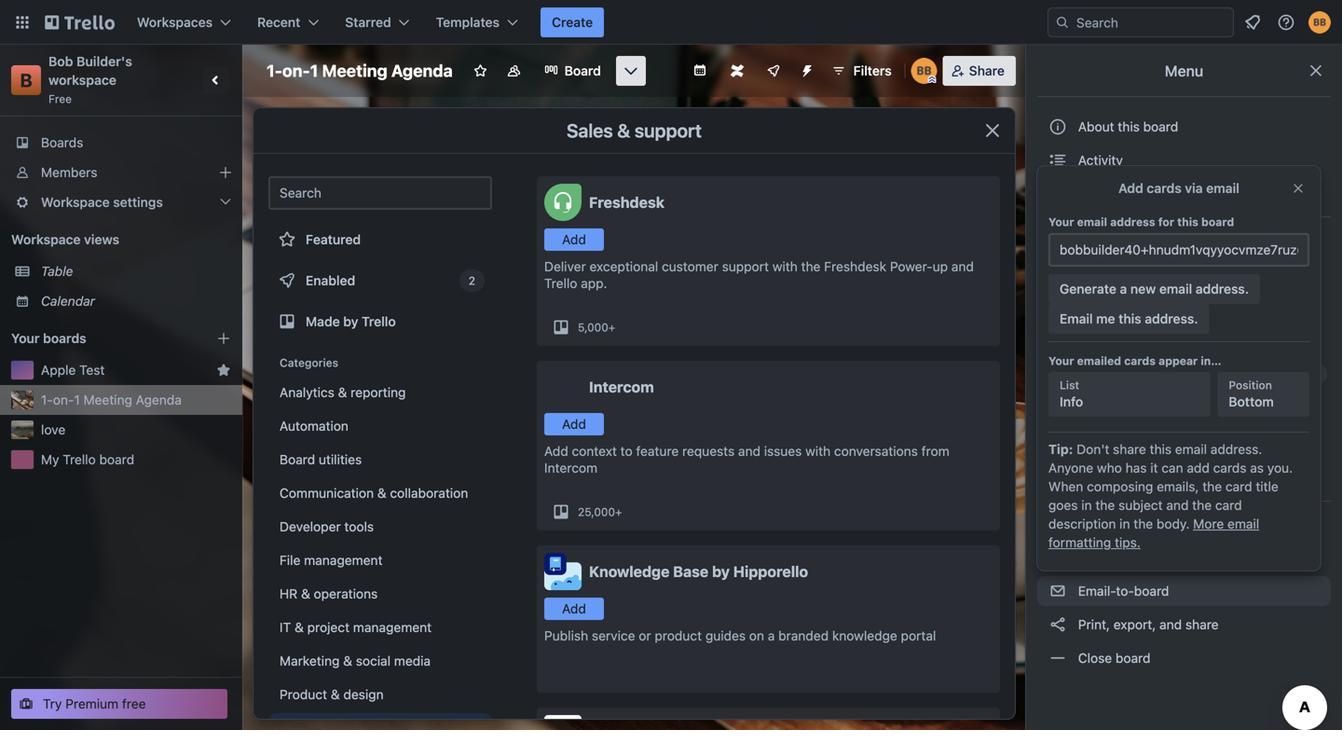 Task type: vqa. For each thing, say whether or not it's contained in the screenshot.
new in the right of the page
yes



Task type: describe. For each thing, give the bounding box(es) containing it.
2 for power-ups
[[1312, 367, 1318, 380]]

add button for freshdesk
[[545, 228, 604, 251]]

1 vertical spatial address.
[[1145, 311, 1199, 326]]

board link
[[533, 56, 612, 86]]

1 horizontal spatial share
[[1186, 617, 1219, 632]]

address. for this
[[1211, 441, 1263, 457]]

sm image for labels
[[1049, 398, 1068, 417]]

& for project
[[295, 620, 304, 635]]

0 vertical spatial intercom
[[589, 378, 654, 396]]

builder's
[[77, 54, 132, 69]]

& for reporting
[[338, 385, 347, 400]]

board inside button
[[1144, 119, 1179, 134]]

apple test link
[[41, 361, 209, 379]]

1 vertical spatial management
[[353, 620, 432, 635]]

0 vertical spatial card
[[1226, 479, 1253, 494]]

1 vertical spatial cards
[[1125, 354, 1156, 367]]

email inside more email formatting tips.
[[1228, 516, 1260, 531]]

customize views image
[[622, 62, 640, 80]]

custom fields
[[1078, 299, 1163, 314]]

calendar link
[[41, 292, 231, 310]]

settings link
[[1038, 225, 1331, 255]]

featured link
[[269, 221, 492, 258]]

your for your email address for this board
[[1049, 215, 1075, 228]]

calendar power-up image
[[693, 62, 707, 77]]

+ for intercom
[[615, 505, 622, 518]]

your email address for this board
[[1049, 215, 1235, 228]]

this inside button
[[1118, 119, 1140, 134]]

design
[[344, 687, 384, 702]]

& for social
[[343, 653, 352, 669]]

hr & operations link
[[269, 579, 492, 609]]

1 vertical spatial trello
[[362, 314, 396, 329]]

star or unstar board image
[[473, 63, 488, 78]]

categories
[[280, 356, 339, 369]]

file
[[280, 552, 301, 568]]

as
[[1251, 460, 1264, 476]]

add up address
[[1119, 180, 1144, 196]]

+ for freshdesk
[[609, 321, 616, 334]]

file management link
[[269, 545, 492, 575]]

agenda inside 1-on-1 meeting agenda link
[[136, 392, 182, 407]]

this member is an admin of this board. image
[[928, 76, 937, 84]]

about
[[1079, 119, 1115, 134]]

and inside add context to feature requests and issues with conversations from intercom
[[738, 443, 761, 459]]

change
[[1079, 265, 1125, 281]]

communication
[[280, 485, 374, 501]]

email-
[[1079, 583, 1116, 599]]

you.
[[1268, 460, 1293, 476]]

your for your emailed cards appear in…
[[1049, 354, 1075, 367]]

support inside deliver exceptional customer support with the freshdesk power-up and trello app.
[[722, 259, 769, 274]]

board down love link on the bottom of page
[[99, 452, 134, 467]]

0 vertical spatial management
[[304, 552, 383, 568]]

list info
[[1060, 379, 1084, 409]]

about this board
[[1079, 119, 1179, 134]]

generate a new email address.
[[1060, 281, 1249, 296]]

filters
[[854, 63, 892, 78]]

fields
[[1128, 299, 1163, 314]]

menu
[[1165, 62, 1204, 80]]

table
[[41, 263, 73, 279]]

search image
[[1055, 15, 1070, 30]]

board for board utilities
[[280, 452, 315, 467]]

create
[[552, 14, 593, 30]]

b link
[[11, 65, 41, 95]]

sm image for power-ups
[[1049, 365, 1068, 383]]

bottom
[[1229, 394, 1274, 409]]

add for freshdesk
[[562, 232, 586, 247]]

workspace
[[48, 72, 117, 88]]

custom
[[1078, 299, 1124, 314]]

or
[[639, 628, 651, 643]]

& for design
[[331, 687, 340, 702]]

sm image for copy board
[[1049, 548, 1068, 567]]

don't
[[1077, 441, 1110, 457]]

board up to-
[[1113, 550, 1148, 565]]

tools
[[344, 519, 374, 534]]

developer tools
[[280, 519, 374, 534]]

upgrade button
[[1172, 465, 1244, 488]]

stickers link
[[1038, 426, 1331, 456]]

2 for enabled
[[469, 274, 476, 287]]

0 vertical spatial automation link
[[1038, 325, 1331, 355]]

intercom inside add context to feature requests and issues with conversations from intercom
[[545, 460, 598, 476]]

my trello board
[[41, 452, 134, 467]]

meeting inside board name text field
[[322, 61, 388, 81]]

5,000
[[578, 321, 609, 334]]

board utilities link
[[269, 445, 492, 475]]

guides
[[706, 628, 746, 643]]

Search text field
[[269, 176, 492, 210]]

marketing & social media
[[280, 653, 431, 669]]

1- inside board name text field
[[267, 61, 282, 81]]

workspace for workspace views
[[11, 232, 81, 247]]

email for this
[[1176, 441, 1207, 457]]

confluence icon image
[[731, 64, 744, 77]]

1 vertical spatial 1-on-1 meeting agenda
[[41, 392, 182, 407]]

change background
[[1075, 265, 1200, 281]]

add board image
[[216, 331, 231, 346]]

recent
[[257, 14, 300, 30]]

who
[[1097, 460, 1122, 476]]

workspaces
[[137, 14, 213, 30]]

boards
[[43, 331, 86, 346]]

settings
[[1075, 232, 1128, 247]]

developer tools link
[[269, 512, 492, 542]]

1 inside board name text field
[[310, 61, 318, 81]]

25,000
[[578, 505, 615, 518]]

workspace navigation collapse icon image
[[203, 67, 229, 93]]

customer
[[662, 259, 719, 274]]

sm image for activity
[[1049, 151, 1068, 170]]

with inside add context to feature requests and issues with conversations from intercom
[[806, 443, 831, 459]]

0 horizontal spatial meeting
[[83, 392, 132, 407]]

this inside don't share this email address. anyone who has it can add cards as you. when composing emails, the card title goes in the subject and the card description in the body.
[[1150, 441, 1172, 457]]

communication & collaboration link
[[269, 478, 492, 508]]

publish service or product guides on a branded knowledge portal
[[545, 628, 936, 643]]

address. for new
[[1196, 281, 1249, 296]]

by inside the made by trello link
[[343, 314, 358, 329]]

freshdesk inside deliver exceptional customer support with the freshdesk power-up and trello app.
[[824, 259, 887, 274]]

try
[[43, 696, 62, 711]]

more
[[1194, 516, 1224, 531]]

& for operations
[[301, 586, 310, 601]]

info
[[1060, 394, 1084, 409]]

workspace views
[[11, 232, 119, 247]]

can
[[1162, 460, 1184, 476]]

me
[[1097, 311, 1116, 326]]

board up the print, export, and share
[[1135, 583, 1170, 599]]

0 notifications image
[[1242, 11, 1264, 34]]

0 vertical spatial support
[[635, 119, 702, 141]]

add for intercom
[[562, 416, 586, 432]]

appear
[[1159, 354, 1198, 367]]

bob builder's workspace free
[[48, 54, 136, 105]]

0 horizontal spatial automation link
[[269, 411, 492, 441]]

bob builder's workspace link
[[48, 54, 136, 88]]

items
[[1135, 186, 1168, 201]]

feature
[[636, 443, 679, 459]]

marketing & social media link
[[269, 646, 492, 676]]

email me this address. link
[[1049, 304, 1210, 334]]

analytics
[[280, 385, 335, 400]]

background
[[1128, 265, 1200, 281]]

1 inside 1-on-1 meeting agenda link
[[74, 392, 80, 407]]

board down via
[[1202, 215, 1235, 228]]

exceptional
[[590, 259, 658, 274]]

this right for
[[1178, 215, 1199, 228]]

more email formatting tips.
[[1049, 516, 1260, 550]]

generate
[[1060, 281, 1117, 296]]

filters button
[[826, 56, 898, 86]]

ups
[[1121, 366, 1145, 381]]

trello inside deliver exceptional customer support with the freshdesk power-up and trello app.
[[545, 276, 578, 291]]

share
[[969, 63, 1005, 78]]

subject
[[1119, 497, 1163, 513]]

automation image
[[792, 56, 818, 82]]



Task type: locate. For each thing, give the bounding box(es) containing it.
1 vertical spatial card
[[1216, 497, 1242, 513]]

project
[[307, 620, 350, 635]]

1 vertical spatial your
[[11, 331, 40, 346]]

add button for intercom
[[545, 413, 604, 435]]

intercom
[[589, 378, 654, 396], [545, 460, 598, 476]]

1 down apple test
[[74, 392, 80, 407]]

1-
[[267, 61, 282, 81], [41, 392, 53, 407]]

management down hr & operations link
[[353, 620, 432, 635]]

cards left appear
[[1125, 354, 1156, 367]]

featured
[[306, 232, 361, 247]]

1 down recent dropdown button
[[310, 61, 318, 81]]

tips.
[[1115, 535, 1141, 550]]

email inside don't share this email address. anyone who has it can add cards as you. when composing emails, the card title goes in the subject and the card description in the body.
[[1176, 441, 1207, 457]]

workspace visible image
[[507, 63, 522, 78]]

add
[[1119, 180, 1144, 196], [562, 232, 586, 247], [562, 416, 586, 432], [545, 443, 569, 459], [562, 601, 586, 616]]

email up settings
[[1077, 215, 1108, 228]]

3 add button from the top
[[545, 598, 604, 620]]

service
[[592, 628, 635, 643]]

1 horizontal spatial 2
[[1312, 367, 1318, 380]]

file management
[[280, 552, 383, 568]]

+
[[609, 321, 616, 334], [615, 505, 622, 518]]

sales
[[567, 119, 613, 141]]

in up description at the right bottom
[[1082, 497, 1092, 513]]

2 vertical spatial address.
[[1211, 441, 1263, 457]]

1 horizontal spatial on-
[[282, 61, 310, 81]]

support right 'customer' at the top of page
[[722, 259, 769, 274]]

2
[[469, 274, 476, 287], [1312, 367, 1318, 380]]

your for your boards
[[11, 331, 40, 346]]

1 sm image from the top
[[1049, 230, 1068, 249]]

workspace
[[41, 194, 110, 210], [11, 232, 81, 247]]

conversations
[[834, 443, 918, 459]]

up
[[933, 259, 948, 274]]

automation
[[1075, 332, 1147, 348], [280, 418, 349, 434]]

in…
[[1201, 354, 1222, 367]]

management
[[304, 552, 383, 568], [353, 620, 432, 635]]

boards link
[[0, 128, 242, 158]]

address. down the 'generate a new email address.' link
[[1145, 311, 1199, 326]]

add inside add context to feature requests and issues with conversations from intercom
[[545, 443, 569, 459]]

0 vertical spatial with
[[773, 259, 798, 274]]

& right sales
[[617, 119, 631, 141]]

1 horizontal spatial freshdesk
[[824, 259, 887, 274]]

0 horizontal spatial agenda
[[136, 392, 182, 407]]

watch
[[1075, 516, 1120, 531]]

0 vertical spatial freshdesk
[[589, 193, 665, 211]]

+ up knowledge
[[615, 505, 622, 518]]

export,
[[1114, 617, 1156, 632]]

app.
[[581, 276, 607, 291]]

by right 'base'
[[712, 563, 730, 580]]

workspace up table
[[11, 232, 81, 247]]

your boards with 4 items element
[[11, 327, 188, 350]]

board for board
[[565, 63, 601, 78]]

social
[[356, 653, 391, 669]]

1 horizontal spatial board
[[565, 63, 601, 78]]

0 vertical spatial board
[[565, 63, 601, 78]]

sm image inside print, export, and share link
[[1049, 615, 1068, 634]]

0 horizontal spatial automation
[[280, 418, 349, 434]]

2 vertical spatial trello
[[63, 452, 96, 467]]

1 horizontal spatial automation link
[[1038, 325, 1331, 355]]

1 sm image from the top
[[1049, 151, 1068, 170]]

0 horizontal spatial freshdesk
[[589, 193, 665, 211]]

0 horizontal spatial board
[[280, 452, 315, 467]]

my trello board link
[[41, 450, 231, 469]]

+ down exceptional
[[609, 321, 616, 334]]

0 vertical spatial power-
[[890, 259, 933, 274]]

1 vertical spatial 1
[[74, 392, 80, 407]]

1 vertical spatial a
[[768, 628, 775, 643]]

0 horizontal spatial 1
[[74, 392, 80, 407]]

copy board link
[[1038, 543, 1331, 572]]

add left context
[[545, 443, 569, 459]]

intercom up to
[[589, 378, 654, 396]]

2 vertical spatial add button
[[545, 598, 604, 620]]

sm image for stickers
[[1049, 432, 1068, 450]]

primary element
[[0, 0, 1343, 45]]

this
[[1118, 119, 1140, 134], [1178, 215, 1199, 228], [1119, 311, 1142, 326], [1150, 441, 1172, 457]]

1 vertical spatial add button
[[545, 413, 604, 435]]

goes
[[1049, 497, 1078, 513]]

communication & collaboration
[[280, 485, 468, 501]]

1 vertical spatial +
[[615, 505, 622, 518]]

1 vertical spatial intercom
[[545, 460, 598, 476]]

sales & support
[[567, 119, 702, 141]]

and inside don't share this email address. anyone who has it can add cards as you. when composing emails, the card title goes in the subject and the card description in the body.
[[1167, 497, 1189, 513]]

test
[[79, 362, 105, 378]]

& down board utilities link
[[377, 485, 387, 501]]

sm image for make template
[[1049, 465, 1068, 484]]

sm image inside stickers link
[[1049, 432, 1068, 450]]

add button for knowledge base by hipporello
[[545, 598, 604, 620]]

workspace down members
[[41, 194, 110, 210]]

board left customize views icon
[[565, 63, 601, 78]]

0 vertical spatial in
[[1082, 497, 1092, 513]]

trello down deliver
[[545, 276, 578, 291]]

the inside deliver exceptional customer support with the freshdesk power-up and trello app.
[[801, 259, 821, 274]]

sm image for email-to-board
[[1049, 582, 1068, 600]]

6 sm image from the top
[[1049, 649, 1068, 668]]

0 horizontal spatial support
[[635, 119, 702, 141]]

Search field
[[1070, 8, 1234, 36]]

add button up deliver
[[545, 228, 604, 251]]

sm image for close board
[[1049, 649, 1068, 668]]

0 horizontal spatial power-
[[890, 259, 933, 274]]

board down export,
[[1116, 650, 1151, 666]]

board left utilities
[[280, 452, 315, 467]]

product
[[655, 628, 702, 643]]

table link
[[41, 262, 231, 281]]

0 vertical spatial 1-on-1 meeting agenda
[[267, 61, 453, 81]]

publish
[[545, 628, 588, 643]]

collaboration
[[390, 485, 468, 501]]

sm image down tip:
[[1049, 465, 1068, 484]]

on- inside board name text field
[[282, 61, 310, 81]]

print,
[[1079, 617, 1110, 632]]

sm image inside settings "link"
[[1049, 230, 1068, 249]]

card up more
[[1216, 497, 1242, 513]]

and inside deliver exceptional customer support with the freshdesk power-up and trello app.
[[952, 259, 974, 274]]

1 add button from the top
[[545, 228, 604, 251]]

1- down recent
[[267, 61, 282, 81]]

1- up the love at the left
[[41, 392, 53, 407]]

bob builder (bobbuilder40) image
[[1309, 11, 1331, 34]]

sm image for watch
[[1049, 515, 1068, 533]]

in up tips.
[[1120, 516, 1131, 531]]

0 horizontal spatial on-
[[53, 392, 74, 407]]

5 sm image from the top
[[1049, 548, 1068, 567]]

0 horizontal spatial with
[[773, 259, 798, 274]]

sm image
[[1049, 230, 1068, 249], [1049, 398, 1068, 417], [1049, 432, 1068, 450], [1049, 465, 1068, 484], [1049, 582, 1068, 600], [1049, 615, 1068, 634]]

management up operations
[[304, 552, 383, 568]]

and left the 'issues' on the bottom right of page
[[738, 443, 761, 459]]

& right the it at the left bottom of page
[[295, 620, 304, 635]]

add up deliver
[[562, 232, 586, 247]]

0 vertical spatial by
[[343, 314, 358, 329]]

1 vertical spatial with
[[806, 443, 831, 459]]

0 horizontal spatial trello
[[63, 452, 96, 467]]

trello right the made at the top of page
[[362, 314, 396, 329]]

automation up board utilities
[[280, 418, 349, 434]]

workspace settings
[[41, 194, 163, 210]]

2 vertical spatial your
[[1049, 354, 1075, 367]]

power ups image
[[766, 63, 781, 78]]

add cards via email
[[1119, 180, 1240, 196]]

sm image for print, export, and share
[[1049, 615, 1068, 634]]

freshdesk left up
[[824, 259, 887, 274]]

knowledge base by hipporello
[[589, 563, 808, 580]]

1 horizontal spatial support
[[722, 259, 769, 274]]

bob builder (bobbuilder40) image
[[912, 58, 938, 84]]

0 vertical spatial address.
[[1196, 281, 1249, 296]]

0 vertical spatial your
[[1049, 215, 1075, 228]]

0 horizontal spatial by
[[343, 314, 358, 329]]

sm image for settings
[[1049, 230, 1068, 249]]

& for support
[[617, 119, 631, 141]]

apple
[[41, 362, 76, 378]]

add for knowledge base by hipporello
[[562, 601, 586, 616]]

workspace for workspace settings
[[41, 194, 110, 210]]

workspace settings button
[[0, 187, 242, 217]]

address.
[[1196, 281, 1249, 296], [1145, 311, 1199, 326], [1211, 441, 1263, 457]]

generate a new email address. link
[[1049, 274, 1261, 304]]

board up activity link
[[1144, 119, 1179, 134]]

1 horizontal spatial by
[[712, 563, 730, 580]]

0 vertical spatial a
[[1120, 281, 1128, 296]]

sm image inside labels 'link'
[[1049, 398, 1068, 417]]

board
[[565, 63, 601, 78], [280, 452, 315, 467]]

card down as
[[1226, 479, 1253, 494]]

1-on-1 meeting agenda down starred
[[267, 61, 453, 81]]

agenda inside board name text field
[[391, 61, 453, 81]]

1 horizontal spatial power-
[[1079, 366, 1121, 381]]

a right the on
[[768, 628, 775, 643]]

intercom down context
[[545, 460, 598, 476]]

1-on-1 meeting agenda
[[267, 61, 453, 81], [41, 392, 182, 407]]

board
[[1144, 119, 1179, 134], [1202, 215, 1235, 228], [99, 452, 134, 467], [1113, 550, 1148, 565], [1135, 583, 1170, 599], [1116, 650, 1151, 666]]

0 vertical spatial +
[[609, 321, 616, 334]]

25,000 +
[[578, 505, 622, 518]]

back to home image
[[45, 7, 115, 37]]

1 vertical spatial agenda
[[136, 392, 182, 407]]

add up context
[[562, 416, 586, 432]]

body.
[[1157, 516, 1190, 531]]

0 vertical spatial meeting
[[322, 61, 388, 81]]

address. down your email address for this board text field
[[1196, 281, 1249, 296]]

0 vertical spatial agenda
[[391, 61, 453, 81]]

cards left as
[[1214, 460, 1247, 476]]

open information menu image
[[1277, 13, 1296, 32]]

meeting down test
[[83, 392, 132, 407]]

& right the analytics
[[338, 385, 347, 400]]

sm image
[[1049, 151, 1068, 170], [1049, 331, 1068, 350], [1049, 365, 1068, 383], [1049, 515, 1068, 533], [1049, 548, 1068, 567], [1049, 649, 1068, 668]]

sm image left activity
[[1049, 151, 1068, 170]]

0 vertical spatial trello
[[545, 276, 578, 291]]

add up publish
[[562, 601, 586, 616]]

Board name text field
[[257, 56, 462, 86]]

more email formatting tips. link
[[1049, 516, 1260, 550]]

2 sm image from the top
[[1049, 331, 1068, 350]]

0 vertical spatial cards
[[1147, 180, 1182, 196]]

sm image left email-
[[1049, 582, 1068, 600]]

workspace inside dropdown button
[[41, 194, 110, 210]]

reporting
[[351, 385, 406, 400]]

address. up as
[[1211, 441, 1263, 457]]

1 horizontal spatial meeting
[[322, 61, 388, 81]]

email up the "add"
[[1176, 441, 1207, 457]]

1 horizontal spatial 1-
[[267, 61, 282, 81]]

5 sm image from the top
[[1049, 582, 1068, 600]]

0 vertical spatial share
[[1113, 441, 1147, 457]]

sm image inside copy board link
[[1049, 548, 1068, 567]]

0 horizontal spatial 1-
[[41, 392, 53, 407]]

2 vertical spatial cards
[[1214, 460, 1247, 476]]

0 vertical spatial on-
[[282, 61, 310, 81]]

automation link down custom fields 'button'
[[1038, 325, 1331, 355]]

0 horizontal spatial a
[[768, 628, 775, 643]]

base
[[673, 563, 709, 580]]

your left address
[[1049, 215, 1075, 228]]

1 vertical spatial 1-
[[41, 392, 53, 407]]

workspaces button
[[126, 7, 242, 37]]

sm image left print,
[[1049, 615, 1068, 634]]

6 sm image from the top
[[1049, 615, 1068, 634]]

0 horizontal spatial 2
[[469, 274, 476, 287]]

your inside your boards with 4 items 'element'
[[11, 331, 40, 346]]

cards inside don't share this email address. anyone who has it can add cards as you. when composing emails, the card title goes in the subject and the card description in the body.
[[1214, 460, 1247, 476]]

email for via
[[1207, 180, 1240, 196]]

email down background
[[1160, 281, 1193, 296]]

your emailed cards appear in…
[[1049, 354, 1222, 367]]

sm image inside activity link
[[1049, 151, 1068, 170]]

email right via
[[1207, 180, 1240, 196]]

& right hr
[[301, 586, 310, 601]]

emails,
[[1157, 479, 1199, 494]]

for
[[1159, 215, 1175, 228]]

free
[[122, 696, 146, 711]]

1 horizontal spatial 1-on-1 meeting agenda
[[267, 61, 453, 81]]

& left design
[[331, 687, 340, 702]]

address. inside don't share this email address. anyone who has it can add cards as you. when composing emails, the card title goes in the subject and the card description in the body.
[[1211, 441, 1263, 457]]

3 sm image from the top
[[1049, 432, 1068, 450]]

your left boards
[[11, 331, 40, 346]]

this right the about at the top of page
[[1118, 119, 1140, 134]]

freshdesk up exceptional
[[589, 193, 665, 211]]

1 vertical spatial automation
[[280, 418, 349, 434]]

tip:
[[1049, 441, 1074, 457]]

email right more
[[1228, 516, 1260, 531]]

1-on-1 meeting agenda down apple test link
[[41, 392, 182, 407]]

this right me
[[1119, 311, 1142, 326]]

my
[[41, 452, 59, 467]]

add button up publish
[[545, 598, 604, 620]]

1 horizontal spatial a
[[1120, 281, 1128, 296]]

2 horizontal spatial trello
[[545, 276, 578, 291]]

share inside don't share this email address. anyone who has it can add cards as you. when composing emails, the card title goes in the subject and the card description in the body.
[[1113, 441, 1147, 457]]

& left social
[[343, 653, 352, 669]]

product
[[280, 687, 327, 702]]

sm image down the email
[[1049, 331, 1068, 350]]

close board
[[1075, 650, 1151, 666]]

1 horizontal spatial 1
[[310, 61, 318, 81]]

email for new
[[1160, 281, 1193, 296]]

sm image inside email-to-board link
[[1049, 582, 1068, 600]]

1 vertical spatial share
[[1186, 617, 1219, 632]]

new
[[1131, 281, 1156, 296]]

0 vertical spatial workspace
[[41, 194, 110, 210]]

1 vertical spatial workspace
[[11, 232, 81, 247]]

1 vertical spatial power-
[[1079, 366, 1121, 381]]

1-on-1 meeting agenda inside board name text field
[[267, 61, 453, 81]]

Your email address for this board text field
[[1049, 233, 1310, 267]]

made
[[306, 314, 340, 329]]

made by trello link
[[269, 303, 492, 340]]

4 sm image from the top
[[1049, 465, 1068, 484]]

1 horizontal spatial with
[[806, 443, 831, 459]]

position
[[1229, 379, 1273, 392]]

0 vertical spatial 1
[[310, 61, 318, 81]]

cards left via
[[1147, 180, 1182, 196]]

1 horizontal spatial in
[[1120, 516, 1131, 531]]

1 vertical spatial 2
[[1312, 367, 1318, 380]]

sm image down the goes
[[1049, 515, 1068, 533]]

0 horizontal spatial 1-on-1 meeting agenda
[[41, 392, 182, 407]]

with inside deliver exceptional customer support with the freshdesk power-up and trello app.
[[773, 259, 798, 274]]

change background link
[[1038, 258, 1331, 288]]

0 vertical spatial 1-
[[267, 61, 282, 81]]

utilities
[[319, 452, 362, 467]]

sm image up anyone
[[1049, 432, 1068, 450]]

on- down 'apple'
[[53, 392, 74, 407]]

board utilities
[[280, 452, 362, 467]]

0 horizontal spatial in
[[1082, 497, 1092, 513]]

1 vertical spatial freshdesk
[[824, 259, 887, 274]]

position bottom
[[1229, 379, 1274, 409]]

share up has
[[1113, 441, 1147, 457]]

and right up
[[952, 259, 974, 274]]

add button up context
[[545, 413, 604, 435]]

sm image inside close board link
[[1049, 649, 1068, 668]]

issues
[[764, 443, 802, 459]]

sm image up info
[[1049, 365, 1068, 383]]

on- down recent dropdown button
[[282, 61, 310, 81]]

meeting down starred
[[322, 61, 388, 81]]

automation link up board utilities link
[[269, 411, 492, 441]]

4 sm image from the top
[[1049, 515, 1068, 533]]

copy board
[[1075, 550, 1148, 565]]

watch link
[[1038, 509, 1331, 539]]

sm image inside watch "link"
[[1049, 515, 1068, 533]]

email-to-board
[[1075, 583, 1170, 599]]

enabled
[[306, 273, 355, 288]]

1 vertical spatial on-
[[53, 392, 74, 407]]

sm image down list
[[1049, 398, 1068, 417]]

your up list
[[1049, 354, 1075, 367]]

sm image for automation
[[1049, 331, 1068, 350]]

1 vertical spatial support
[[722, 259, 769, 274]]

agenda left star or unstar board 'icon'
[[391, 61, 453, 81]]

power- inside deliver exceptional customer support with the freshdesk power-up and trello app.
[[890, 259, 933, 274]]

1 horizontal spatial trello
[[362, 314, 396, 329]]

trello right my
[[63, 452, 96, 467]]

automation down me
[[1075, 332, 1147, 348]]

sm image left copy
[[1049, 548, 1068, 567]]

0 vertical spatial 2
[[469, 274, 476, 287]]

1 horizontal spatial agenda
[[391, 61, 453, 81]]

agenda up love link on the bottom of page
[[136, 392, 182, 407]]

share button
[[943, 56, 1016, 86]]

0 horizontal spatial share
[[1113, 441, 1147, 457]]

share down email-to-board link at the bottom right
[[1186, 617, 1219, 632]]

starred icon image
[[216, 363, 231, 378]]

& for collaboration
[[377, 485, 387, 501]]

1 vertical spatial automation link
[[269, 411, 492, 441]]

1 vertical spatial board
[[280, 452, 315, 467]]

a
[[1120, 281, 1128, 296], [768, 628, 775, 643]]

love link
[[41, 420, 231, 439]]

1 vertical spatial in
[[1120, 516, 1131, 531]]

1 vertical spatial by
[[712, 563, 730, 580]]

and down emails,
[[1167, 497, 1189, 513]]

sm image left close
[[1049, 649, 1068, 668]]

sm image left settings
[[1049, 230, 1068, 249]]

1 horizontal spatial automation
[[1075, 332, 1147, 348]]

5,000 +
[[578, 321, 616, 334]]

1 vertical spatial meeting
[[83, 392, 132, 407]]

support down calendar power-up image
[[635, 119, 702, 141]]

and down email-to-board link at the bottom right
[[1160, 617, 1182, 632]]

sm image inside automation link
[[1049, 331, 1068, 350]]

a up custom fields at the right of the page
[[1120, 281, 1128, 296]]

make
[[1079, 467, 1111, 483]]

0 vertical spatial automation
[[1075, 332, 1147, 348]]

archived items
[[1075, 186, 1168, 201]]

0 vertical spatial add button
[[545, 228, 604, 251]]

2 add button from the top
[[545, 413, 604, 435]]

your
[[1049, 215, 1075, 228], [11, 331, 40, 346], [1049, 354, 1075, 367]]

this up it
[[1150, 441, 1172, 457]]

by right the made at the top of page
[[343, 314, 358, 329]]

requests
[[683, 443, 735, 459]]

composing
[[1087, 479, 1154, 494]]

3 sm image from the top
[[1049, 365, 1068, 383]]

2 sm image from the top
[[1049, 398, 1068, 417]]

analytics & reporting
[[280, 385, 406, 400]]



